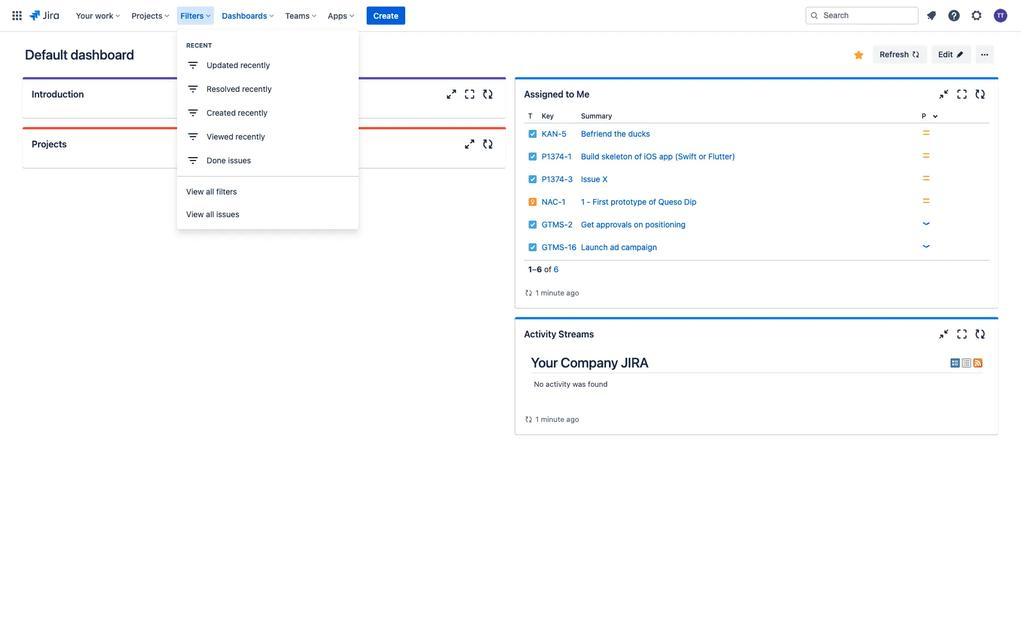 Task type: describe. For each thing, give the bounding box(es) containing it.
view all issues
[[186, 210, 239, 219]]

introduction
[[32, 89, 84, 100]]

projects inside popup button
[[132, 11, 162, 20]]

refresh activity streams image
[[974, 328, 987, 341]]

p1374-1 link
[[542, 152, 572, 161]]

1 left -
[[581, 197, 585, 207]]

2 horizontal spatial of
[[649, 197, 656, 207]]

star default dashboard image
[[852, 48, 866, 62]]

done issues
[[207, 156, 251, 165]]

idea image
[[528, 198, 537, 207]]

get approvals on positioning link
[[581, 220, 686, 229]]

viewed recently
[[207, 132, 265, 141]]

streams
[[559, 329, 594, 340]]

your company jira
[[531, 355, 649, 371]]

filters button
[[177, 7, 215, 25]]

on
[[634, 220, 643, 229]]

assigned
[[524, 89, 564, 100]]

positioning
[[645, 220, 686, 229]]

refresh button
[[873, 45, 927, 64]]

approvals
[[596, 220, 632, 229]]

1 down p1374-3
[[562, 197, 566, 207]]

your for your company jira
[[531, 355, 558, 371]]

ios
[[644, 152, 657, 161]]

apps
[[328, 11, 347, 20]]

issue
[[581, 175, 600, 184]]

get approvals on positioning
[[581, 220, 686, 229]]

get
[[581, 220, 594, 229]]

refresh image
[[911, 50, 921, 59]]

default dashboard
[[25, 47, 134, 62]]

gtms-16 link
[[542, 243, 577, 252]]

maximize introduction image
[[463, 87, 477, 101]]

gtms-2
[[542, 220, 573, 229]]

refresh introduction image
[[481, 87, 495, 101]]

minute for activity
[[541, 415, 565, 424]]

your for your work
[[76, 11, 93, 20]]

default
[[25, 47, 68, 62]]

app
[[659, 152, 673, 161]]

launch
[[581, 243, 608, 252]]

create
[[373, 11, 399, 20]]

create button
[[367, 7, 405, 25]]

kan-5 link
[[542, 129, 567, 139]]

filters
[[216, 187, 237, 196]]

issue x link
[[581, 175, 608, 184]]

assigned to me region
[[524, 109, 990, 299]]

edit
[[939, 50, 953, 59]]

viewed recently link
[[177, 125, 359, 149]]

befriend the ducks
[[581, 129, 650, 139]]

dashboards
[[222, 11, 267, 20]]

befriend the ducks link
[[581, 129, 650, 139]]

ducks
[[628, 129, 650, 139]]

6 link
[[554, 265, 559, 274]]

t
[[528, 112, 533, 120]]

jira
[[621, 355, 649, 371]]

gtms- for 2
[[542, 220, 568, 229]]

kan-5
[[542, 129, 567, 139]]

resolved recently link
[[177, 77, 359, 101]]

your profile and settings image
[[994, 9, 1008, 22]]

ago for to
[[567, 289, 579, 297]]

found
[[588, 380, 608, 388]]

maximize assigned to me image
[[956, 87, 969, 101]]

p1374-3 link
[[542, 175, 573, 184]]

medium image for befriend the ducks
[[922, 128, 931, 137]]

p1374- for 1
[[542, 152, 568, 161]]

0 horizontal spatial of
[[544, 265, 552, 274]]

issue x
[[581, 175, 608, 184]]

expand introduction image
[[445, 87, 458, 101]]

or
[[699, 152, 706, 161]]

1 vertical spatial projects
[[32, 139, 67, 150]]

gtms-16 launch ad campaign
[[542, 243, 657, 252]]

task image for p1374-3
[[528, 175, 537, 184]]

apps button
[[325, 7, 359, 25]]

your work
[[76, 11, 113, 20]]

low image
[[922, 219, 931, 228]]

key
[[542, 112, 554, 120]]

medium image for issue x
[[922, 174, 931, 183]]

summary
[[581, 112, 612, 120]]

1 inside activity streams "region"
[[536, 415, 539, 424]]

an arrow curved in a circular way on the button that refreshes the dashboard image
[[524, 415, 533, 424]]

dashboard
[[70, 47, 134, 62]]

minute for assigned
[[541, 289, 565, 297]]

issues inside view all issues "link"
[[216, 210, 239, 219]]

16
[[568, 243, 577, 252]]

p1374- for 3
[[542, 175, 568, 184]]

teams
[[285, 11, 310, 20]]

to
[[566, 89, 574, 100]]

updated recently link
[[177, 53, 359, 77]]

expand projects image
[[463, 137, 477, 151]]

5
[[562, 129, 567, 139]]

skeleton
[[602, 152, 633, 161]]

refresh
[[880, 50, 909, 59]]

gtms- for 16
[[542, 243, 568, 252]]

task image for gtms-16
[[528, 243, 537, 252]]

filters
[[181, 11, 204, 20]]

1 minute ago for assigned
[[536, 289, 579, 297]]

edit icon image
[[956, 50, 965, 59]]

ad
[[610, 243, 619, 252]]

work
[[95, 11, 113, 20]]

0 vertical spatial of
[[635, 152, 642, 161]]

kan-
[[542, 129, 562, 139]]

-
[[587, 197, 591, 207]]

created
[[207, 108, 236, 118]]

nac-
[[542, 197, 562, 207]]

appswitcher icon image
[[10, 9, 24, 22]]

flutter)
[[709, 152, 735, 161]]

1 left build
[[568, 152, 572, 161]]



Task type: locate. For each thing, give the bounding box(es) containing it.
was
[[573, 380, 586, 388]]

1 gtms- from the top
[[542, 220, 568, 229]]

1 ago from the top
[[567, 289, 579, 297]]

p1374- up 'nac-1'
[[542, 175, 568, 184]]

issues inside done issues link
[[228, 156, 251, 165]]

0 vertical spatial task image
[[528, 220, 537, 229]]

all for issues
[[206, 210, 214, 219]]

2 6 from the left
[[554, 265, 559, 274]]

jira image
[[30, 9, 59, 22], [30, 9, 59, 22]]

1 vertical spatial of
[[649, 197, 656, 207]]

no
[[534, 380, 544, 388]]

2 vertical spatial task image
[[528, 175, 537, 184]]

recently down updated recently link in the top of the page
[[242, 84, 272, 94]]

updated
[[207, 60, 238, 70]]

(swift
[[675, 152, 697, 161]]

created recently link
[[177, 101, 359, 125]]

nac-1
[[542, 197, 566, 207]]

1 vertical spatial task image
[[528, 152, 537, 161]]

0 vertical spatial view
[[186, 187, 204, 196]]

Search field
[[806, 7, 919, 25]]

the
[[614, 129, 626, 139]]

no activity was found
[[534, 380, 608, 388]]

1 minute ago
[[536, 289, 579, 297], [536, 415, 579, 424]]

0 vertical spatial task image
[[528, 129, 537, 139]]

1 - first prototype of queso dip link
[[581, 197, 697, 207]]

primary element
[[7, 0, 806, 32]]

view down "view all filters"
[[186, 210, 204, 219]]

gtms-2 link
[[542, 220, 573, 229]]

ago for streams
[[567, 415, 579, 424]]

your inside your work popup button
[[76, 11, 93, 20]]

minute right an arrow curved in a circular way on the button that refreshes the dashboard icon
[[541, 415, 565, 424]]

p1374-
[[542, 152, 568, 161], [542, 175, 568, 184]]

view inside "link"
[[186, 210, 204, 219]]

medium image up low icon
[[922, 174, 931, 183]]

banner containing your work
[[0, 0, 1021, 32]]

0 vertical spatial issues
[[228, 156, 251, 165]]

3
[[568, 175, 573, 184]]

3 task image from the top
[[528, 175, 537, 184]]

0 horizontal spatial projects
[[32, 139, 67, 150]]

0 horizontal spatial 6
[[537, 265, 542, 274]]

1 p1374- from the top
[[542, 152, 568, 161]]

1 task image from the top
[[528, 220, 537, 229]]

2 task image from the top
[[528, 152, 537, 161]]

recently for resolved recently
[[242, 84, 272, 94]]

gtms- down nac-1 "link"
[[542, 220, 568, 229]]

1 view from the top
[[186, 187, 204, 196]]

all
[[206, 187, 214, 196], [206, 210, 214, 219]]

0 vertical spatial ago
[[567, 289, 579, 297]]

build skeleton of ios app (swift or flutter)
[[581, 152, 735, 161]]

1 horizontal spatial 6
[[554, 265, 559, 274]]

queso
[[658, 197, 682, 207]]

activity streams region
[[524, 349, 990, 426]]

minute inside activity streams "region"
[[541, 415, 565, 424]]

0 vertical spatial minute
[[541, 289, 565, 297]]

your
[[76, 11, 93, 20], [531, 355, 558, 371]]

0 vertical spatial 1 minute ago
[[536, 289, 579, 297]]

medium image down p
[[922, 128, 931, 137]]

view all filters
[[186, 187, 237, 196]]

view for view all filters
[[186, 187, 204, 196]]

1 - first prototype of queso dip
[[581, 197, 697, 207]]

2 1 minute ago from the top
[[536, 415, 579, 424]]

of
[[635, 152, 642, 161], [649, 197, 656, 207], [544, 265, 552, 274]]

recently for created recently
[[238, 108, 268, 118]]

1 minute ago down 6 link
[[536, 289, 579, 297]]

task image
[[528, 220, 537, 229], [528, 243, 537, 252]]

minimize assigned to me image
[[937, 87, 951, 101]]

me
[[577, 89, 590, 100]]

low image
[[922, 242, 931, 251]]

settings image
[[970, 9, 984, 22]]

p
[[922, 112, 926, 120]]

view all issues link
[[177, 203, 359, 226]]

minute down 6 link
[[541, 289, 565, 297]]

0 vertical spatial all
[[206, 187, 214, 196]]

1 all from the top
[[206, 187, 214, 196]]

dip
[[684, 197, 697, 207]]

maximize activity streams image
[[956, 328, 969, 341]]

issues
[[228, 156, 251, 165], [216, 210, 239, 219]]

2 ago from the top
[[567, 415, 579, 424]]

1 1 minute ago from the top
[[536, 289, 579, 297]]

–
[[532, 265, 537, 274]]

recently down 'created recently'
[[236, 132, 265, 141]]

an arrow curved in a circular way on the button that refreshes the dashboard image
[[524, 289, 533, 298]]

your inside activity streams "region"
[[531, 355, 558, 371]]

medium image
[[922, 151, 931, 160], [922, 174, 931, 183]]

1 vertical spatial 1 minute ago
[[536, 415, 579, 424]]

task image for gtms-2
[[528, 220, 537, 229]]

6 left 6 link
[[537, 265, 542, 274]]

6 right "–"
[[554, 265, 559, 274]]

2 minute from the top
[[541, 415, 565, 424]]

build
[[581, 152, 600, 161]]

1 medium image from the top
[[922, 151, 931, 160]]

1 vertical spatial task image
[[528, 243, 537, 252]]

0 vertical spatial projects
[[132, 11, 162, 20]]

task image for p1374-1
[[528, 152, 537, 161]]

1 minute from the top
[[541, 289, 565, 297]]

2 gtms- from the top
[[542, 243, 568, 252]]

your up no
[[531, 355, 558, 371]]

updated recently
[[207, 60, 270, 70]]

launch ad campaign link
[[581, 243, 657, 252]]

1 vertical spatial gtms-
[[542, 243, 568, 252]]

2 medium image from the top
[[922, 196, 931, 206]]

0 vertical spatial medium image
[[922, 128, 931, 137]]

0 vertical spatial medium image
[[922, 151, 931, 160]]

all for filters
[[206, 187, 214, 196]]

medium image down p
[[922, 151, 931, 160]]

ago down the no activity was found
[[567, 415, 579, 424]]

1 vertical spatial minute
[[541, 415, 565, 424]]

projects button
[[128, 7, 174, 25]]

done
[[207, 156, 226, 165]]

recently
[[240, 60, 270, 70], [242, 84, 272, 94], [238, 108, 268, 118], [236, 132, 265, 141]]

ago up streams
[[567, 289, 579, 297]]

2 task image from the top
[[528, 243, 537, 252]]

dashboards button
[[219, 7, 279, 25]]

2 p1374- from the top
[[542, 175, 568, 184]]

view up view all issues
[[186, 187, 204, 196]]

task image down idea icon
[[528, 220, 537, 229]]

your left work
[[76, 11, 93, 20]]

banner
[[0, 0, 1021, 32]]

teams button
[[282, 7, 321, 25]]

1 vertical spatial medium image
[[922, 196, 931, 206]]

activity streams
[[524, 329, 594, 340]]

projects right work
[[132, 11, 162, 20]]

prototype
[[611, 197, 647, 207]]

1 right an arrow curved in a circular way on the button that refreshes the dashboard image
[[536, 289, 539, 297]]

task image down the t
[[528, 129, 537, 139]]

campaign
[[621, 243, 657, 252]]

1 vertical spatial your
[[531, 355, 558, 371]]

befriend
[[581, 129, 612, 139]]

1 horizontal spatial your
[[531, 355, 558, 371]]

recently for updated recently
[[240, 60, 270, 70]]

1 minute ago inside assigned to me "region"
[[536, 289, 579, 297]]

medium image for build skeleton of ios app (swift or flutter)
[[922, 151, 931, 160]]

view
[[186, 187, 204, 196], [186, 210, 204, 219]]

1 horizontal spatial of
[[635, 152, 642, 161]]

task image up idea icon
[[528, 175, 537, 184]]

x
[[602, 175, 608, 184]]

1 minute ago for activity
[[536, 415, 579, 424]]

notifications image
[[925, 9, 938, 22]]

search image
[[810, 11, 819, 20]]

1 minute ago inside activity streams "region"
[[536, 415, 579, 424]]

medium image for 1 - first prototype of queso dip
[[922, 196, 931, 206]]

refresh projects image
[[481, 137, 495, 151]]

2 vertical spatial of
[[544, 265, 552, 274]]

help image
[[948, 9, 961, 22]]

1 vertical spatial medium image
[[922, 174, 931, 183]]

view for view all issues
[[186, 210, 204, 219]]

p1374- down kan-5 at the right top
[[542, 152, 568, 161]]

1 vertical spatial view
[[186, 210, 204, 219]]

created recently
[[207, 108, 268, 118]]

0 horizontal spatial your
[[76, 11, 93, 20]]

1 vertical spatial p1374-
[[542, 175, 568, 184]]

company
[[561, 355, 618, 371]]

view all filters link
[[177, 181, 359, 203]]

recently up resolved recently link
[[240, 60, 270, 70]]

medium image
[[922, 128, 931, 137], [922, 196, 931, 206]]

all down "view all filters"
[[206, 210, 214, 219]]

0 vertical spatial your
[[76, 11, 93, 20]]

issues down filters
[[216, 210, 239, 219]]

ago inside assigned to me "region"
[[567, 289, 579, 297]]

all left filters
[[206, 187, 214, 196]]

task image up "–"
[[528, 243, 537, 252]]

1 vertical spatial all
[[206, 210, 214, 219]]

2 all from the top
[[206, 210, 214, 219]]

1 up an arrow curved in a circular way on the button that refreshes the dashboard image
[[528, 265, 532, 274]]

ago
[[567, 289, 579, 297], [567, 415, 579, 424]]

all inside "link"
[[206, 210, 214, 219]]

of left ios
[[635, 152, 642, 161]]

recently for viewed recently
[[236, 132, 265, 141]]

1 minute ago right an arrow curved in a circular way on the button that refreshes the dashboard icon
[[536, 415, 579, 424]]

task image for kan-5
[[528, 129, 537, 139]]

recent
[[186, 42, 212, 49]]

1 vertical spatial issues
[[216, 210, 239, 219]]

gtms-
[[542, 220, 568, 229], [542, 243, 568, 252]]

p1374-3
[[542, 175, 573, 184]]

6
[[537, 265, 542, 274], [554, 265, 559, 274]]

of left 6 link
[[544, 265, 552, 274]]

activity
[[546, 380, 571, 388]]

1 vertical spatial ago
[[567, 415, 579, 424]]

refresh assigned to me image
[[974, 87, 987, 101]]

1 horizontal spatial projects
[[132, 11, 162, 20]]

your work button
[[73, 7, 125, 25]]

task image left p1374-1 link
[[528, 152, 537, 161]]

0 vertical spatial p1374-
[[542, 152, 568, 161]]

projects down introduction
[[32, 139, 67, 150]]

activity
[[524, 329, 556, 340]]

recently down resolved recently
[[238, 108, 268, 118]]

resolved
[[207, 84, 240, 94]]

1 6 from the left
[[537, 265, 542, 274]]

issues right the done
[[228, 156, 251, 165]]

task image
[[528, 129, 537, 139], [528, 152, 537, 161], [528, 175, 537, 184]]

resolved recently
[[207, 84, 272, 94]]

gtms- up 6 link
[[542, 243, 568, 252]]

1 task image from the top
[[528, 129, 537, 139]]

medium image up low icon
[[922, 196, 931, 206]]

minute inside assigned to me "region"
[[541, 289, 565, 297]]

of left queso
[[649, 197, 656, 207]]

p1374-1
[[542, 152, 572, 161]]

2 medium image from the top
[[922, 174, 931, 183]]

projects
[[132, 11, 162, 20], [32, 139, 67, 150]]

2
[[568, 220, 573, 229]]

viewed
[[207, 132, 233, 141]]

0 vertical spatial gtms-
[[542, 220, 568, 229]]

done issues link
[[177, 149, 359, 173]]

edit link
[[932, 45, 971, 64]]

nac-1 link
[[542, 197, 566, 207]]

1 medium image from the top
[[922, 128, 931, 137]]

1 right an arrow curved in a circular way on the button that refreshes the dashboard icon
[[536, 415, 539, 424]]

more dashboard actions image
[[978, 48, 992, 61]]

ago inside activity streams "region"
[[567, 415, 579, 424]]

2 view from the top
[[186, 210, 204, 219]]

minimize activity streams image
[[937, 328, 951, 341]]



Task type: vqa. For each thing, say whether or not it's contained in the screenshot.
"Jira Product Discovery navigation" element
no



